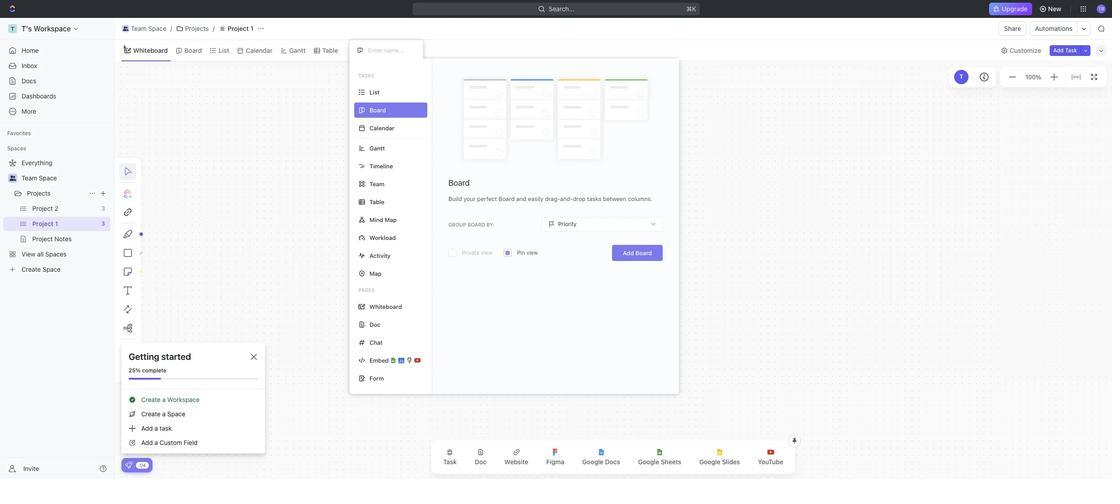 Task type: vqa. For each thing, say whether or not it's contained in the screenshot.
Jacob Simon's Workspace, , element
no



Task type: locate. For each thing, give the bounding box(es) containing it.
1 vertical spatial space
[[39, 175, 57, 182]]

1 vertical spatial table
[[370, 199, 385, 206]]

1 vertical spatial team space link
[[22, 171, 109, 186]]

view button
[[349, 40, 379, 61]]

close image
[[251, 354, 257, 361]]

25%
[[129, 368, 141, 375]]

google right figma
[[583, 459, 604, 467]]

whiteboard left board link
[[133, 46, 168, 54]]

1 horizontal spatial task
[[1066, 47, 1078, 54]]

search...
[[549, 5, 574, 13]]

t
[[960, 73, 964, 80]]

2 google from the left
[[638, 459, 659, 467]]

1 / from the left
[[170, 25, 172, 32]]

add a custom field
[[141, 440, 198, 447]]

0 vertical spatial calendar
[[246, 46, 273, 54]]

1 vertical spatial doc
[[475, 459, 487, 467]]

task down automations 'button'
[[1066, 47, 1078, 54]]

home
[[22, 47, 39, 54]]

1 horizontal spatial doc
[[475, 459, 487, 467]]

0 vertical spatial map
[[385, 216, 397, 224]]

google docs
[[583, 459, 620, 467]]

form
[[370, 375, 384, 382]]

a up task
[[162, 411, 166, 419]]

doc
[[370, 321, 381, 329], [475, 459, 487, 467]]

tree
[[4, 156, 110, 277]]

list link
[[217, 44, 229, 57]]

0 horizontal spatial team
[[22, 175, 37, 182]]

0 vertical spatial create
[[141, 397, 161, 404]]

add
[[1054, 47, 1064, 54], [623, 250, 634, 257], [141, 425, 153, 433], [141, 440, 153, 447]]

1 vertical spatial calendar
[[370, 124, 395, 132]]

google left sheets
[[638, 459, 659, 467]]

100%
[[1026, 73, 1042, 81]]

add inside button
[[1054, 47, 1064, 54]]

1 vertical spatial task
[[443, 459, 457, 467]]

workload
[[370, 234, 396, 242]]

project 1 link
[[217, 23, 256, 34]]

1 horizontal spatial team
[[131, 25, 147, 32]]

share
[[1004, 25, 1022, 32]]

1 vertical spatial user group image
[[9, 176, 16, 181]]

0 horizontal spatial user group image
[[9, 176, 16, 181]]

1 horizontal spatial space
[[148, 25, 166, 32]]

1 vertical spatial gantt
[[370, 145, 385, 152]]

create up the create a space
[[141, 397, 161, 404]]

view right private
[[481, 250, 493, 257]]

0 horizontal spatial whiteboard
[[133, 46, 168, 54]]

task
[[1066, 47, 1078, 54], [443, 459, 457, 467]]

website button
[[497, 444, 536, 472]]

add down automations 'button'
[[1054, 47, 1064, 54]]

task left 'doc' button
[[443, 459, 457, 467]]

table right gantt link
[[322, 46, 338, 54]]

calendar down 1
[[246, 46, 273, 54]]

1 vertical spatial map
[[370, 270, 382, 277]]

1 horizontal spatial team space link
[[120, 23, 169, 34]]

1 horizontal spatial team space
[[131, 25, 166, 32]]

view right pin
[[527, 250, 538, 257]]

table
[[322, 46, 338, 54], [370, 199, 385, 206]]

⌘k
[[687, 5, 696, 13]]

build
[[449, 196, 462, 203]]

customize
[[1010, 46, 1042, 54]]

doc up chat
[[370, 321, 381, 329]]

0 horizontal spatial team space link
[[22, 171, 109, 186]]

activity
[[370, 252, 391, 260]]

1 horizontal spatial user group image
[[123, 26, 128, 31]]

a down "add a task"
[[155, 440, 158, 447]]

pin view
[[517, 250, 538, 257]]

youtube
[[758, 459, 784, 467]]

1 horizontal spatial /
[[213, 25, 215, 32]]

team down spaces
[[22, 175, 37, 182]]

create
[[141, 397, 161, 404], [141, 411, 161, 419]]

field
[[184, 440, 198, 447]]

1 vertical spatial team space
[[22, 175, 57, 182]]

table up mind
[[370, 199, 385, 206]]

1 view from the left
[[481, 250, 493, 257]]

google left slides
[[700, 459, 721, 467]]

map down the "activity"
[[370, 270, 382, 277]]

1 horizontal spatial projects link
[[174, 23, 211, 34]]

docs inside button
[[605, 459, 620, 467]]

0 horizontal spatial docs
[[22, 77, 36, 85]]

add down priority dropdown button
[[623, 250, 634, 257]]

calendar up timeline
[[370, 124, 395, 132]]

2 horizontal spatial google
[[700, 459, 721, 467]]

1 create from the top
[[141, 397, 161, 404]]

team up whiteboard link
[[131, 25, 147, 32]]

doc inside button
[[475, 459, 487, 467]]

create a space
[[141, 411, 185, 419]]

1 vertical spatial projects
[[27, 190, 51, 197]]

and-
[[560, 196, 573, 203]]

customize button
[[999, 44, 1044, 57]]

0 vertical spatial list
[[219, 46, 229, 54]]

0 vertical spatial projects
[[185, 25, 209, 32]]

youtube button
[[751, 444, 791, 472]]

task
[[160, 425, 172, 433]]

tree inside 'sidebar' navigation
[[4, 156, 110, 277]]

1 vertical spatial docs
[[605, 459, 620, 467]]

map
[[385, 216, 397, 224], [370, 270, 382, 277]]

create for create a space
[[141, 411, 161, 419]]

calendar
[[246, 46, 273, 54], [370, 124, 395, 132]]

add down "add a task"
[[141, 440, 153, 447]]

board
[[184, 46, 202, 54], [449, 179, 470, 188], [499, 196, 515, 203], [636, 250, 652, 257]]

100% button
[[1024, 72, 1043, 82]]

1 vertical spatial create
[[141, 411, 161, 419]]

inbox
[[22, 62, 37, 70]]

view
[[481, 250, 493, 257], [527, 250, 538, 257]]

team space up whiteboard link
[[131, 25, 166, 32]]

whiteboard link
[[131, 44, 168, 57]]

0 vertical spatial table
[[322, 46, 338, 54]]

getting started
[[129, 352, 191, 362]]

1 horizontal spatial table
[[370, 199, 385, 206]]

team space link
[[120, 23, 169, 34], [22, 171, 109, 186]]

doc right task button
[[475, 459, 487, 467]]

view for private view
[[481, 250, 493, 257]]

custom
[[160, 440, 182, 447]]

0 vertical spatial projects link
[[174, 23, 211, 34]]

gantt up timeline
[[370, 145, 385, 152]]

2 / from the left
[[213, 25, 215, 32]]

0 horizontal spatial doc
[[370, 321, 381, 329]]

team space link inside tree
[[22, 171, 109, 186]]

3 google from the left
[[700, 459, 721, 467]]

1 horizontal spatial gantt
[[370, 145, 385, 152]]

add left task
[[141, 425, 153, 433]]

1 horizontal spatial calendar
[[370, 124, 395, 132]]

1 google from the left
[[583, 459, 604, 467]]

website
[[505, 459, 529, 467]]

0 horizontal spatial projects link
[[27, 187, 85, 201]]

0 horizontal spatial gantt
[[289, 46, 306, 54]]

list
[[219, 46, 229, 54], [370, 89, 380, 96]]

add for add board
[[623, 250, 634, 257]]

1 horizontal spatial view
[[527, 250, 538, 257]]

0 vertical spatial user group image
[[123, 26, 128, 31]]

create up "add a task"
[[141, 411, 161, 419]]

create for create a workspace
[[141, 397, 161, 404]]

0 horizontal spatial team space
[[22, 175, 57, 182]]

tree containing team space
[[4, 156, 110, 277]]

gantt left 'table' link
[[289, 46, 306, 54]]

1 horizontal spatial docs
[[605, 459, 620, 467]]

0 horizontal spatial view
[[481, 250, 493, 257]]

0 horizontal spatial projects
[[27, 190, 51, 197]]

tasks
[[587, 196, 602, 203]]

1 horizontal spatial google
[[638, 459, 659, 467]]

pages
[[358, 288, 375, 293]]

2 horizontal spatial team
[[370, 181, 385, 188]]

google docs button
[[575, 444, 628, 472]]

1 horizontal spatial projects
[[185, 25, 209, 32]]

0 vertical spatial docs
[[22, 77, 36, 85]]

private view
[[462, 250, 493, 257]]

map right mind
[[385, 216, 397, 224]]

drag-
[[545, 196, 560, 203]]

0 horizontal spatial /
[[170, 25, 172, 32]]

0 vertical spatial space
[[148, 25, 166, 32]]

space
[[148, 25, 166, 32], [39, 175, 57, 182], [167, 411, 185, 419]]

a
[[162, 397, 166, 404], [162, 411, 166, 419], [155, 425, 158, 433], [155, 440, 158, 447]]

user group image
[[123, 26, 128, 31], [9, 176, 16, 181]]

team down timeline
[[370, 181, 385, 188]]

a left task
[[155, 425, 158, 433]]

whiteboard down pages
[[370, 303, 402, 311]]

1 vertical spatial whiteboard
[[370, 303, 402, 311]]

a up the create a space
[[162, 397, 166, 404]]

1 vertical spatial list
[[370, 89, 380, 96]]

list down tasks
[[370, 89, 380, 96]]

2 vertical spatial space
[[167, 411, 185, 419]]

0 horizontal spatial space
[[39, 175, 57, 182]]

projects link
[[174, 23, 211, 34], [27, 187, 85, 201]]

share button
[[999, 22, 1027, 36]]

tasks
[[358, 73, 374, 79]]

team
[[131, 25, 147, 32], [22, 175, 37, 182], [370, 181, 385, 188]]

google
[[583, 459, 604, 467], [638, 459, 659, 467], [700, 459, 721, 467]]

0 horizontal spatial google
[[583, 459, 604, 467]]

2 create from the top
[[141, 411, 161, 419]]

chat
[[370, 339, 383, 347]]

2 view from the left
[[527, 250, 538, 257]]

list down project 1 link
[[219, 46, 229, 54]]

view
[[361, 46, 376, 54]]

0 vertical spatial team space link
[[120, 23, 169, 34]]

user group image inside tree
[[9, 176, 16, 181]]

team space down spaces
[[22, 175, 57, 182]]

google sheets button
[[631, 444, 689, 472]]



Task type: describe. For each thing, give the bounding box(es) containing it.
onboarding checklist button image
[[125, 463, 132, 470]]

figma
[[547, 459, 565, 467]]

team inside tree
[[22, 175, 37, 182]]

0 vertical spatial doc
[[370, 321, 381, 329]]

easily
[[528, 196, 544, 203]]

create a workspace
[[141, 397, 200, 404]]

favorites
[[7, 130, 31, 137]]

upgrade link
[[990, 3, 1032, 15]]

embed
[[370, 357, 389, 364]]

add for add a task
[[141, 425, 153, 433]]

project 1
[[228, 25, 253, 32]]

new
[[1049, 5, 1062, 13]]

sheets
[[661, 459, 682, 467]]

board link
[[183, 44, 202, 57]]

add board
[[623, 250, 652, 257]]

calendar link
[[244, 44, 273, 57]]

google slides
[[700, 459, 740, 467]]

add a task
[[141, 425, 172, 433]]

slides
[[722, 459, 740, 467]]

google for google slides
[[700, 459, 721, 467]]

0 vertical spatial team space
[[131, 25, 166, 32]]

google slides button
[[692, 444, 748, 472]]

project
[[228, 25, 249, 32]]

google sheets
[[638, 459, 682, 467]]

space inside 'sidebar' navigation
[[39, 175, 57, 182]]

team space inside tree
[[22, 175, 57, 182]]

mind
[[370, 216, 383, 224]]

private
[[462, 250, 480, 257]]

a for custom
[[155, 440, 158, 447]]

Enter name... field
[[367, 46, 416, 54]]

started
[[161, 352, 191, 362]]

google for google sheets
[[638, 459, 659, 467]]

group board by:
[[449, 222, 495, 228]]

drop
[[573, 196, 586, 203]]

0 vertical spatial task
[[1066, 47, 1078, 54]]

table link
[[321, 44, 338, 57]]

home link
[[4, 44, 110, 58]]

board
[[468, 222, 485, 228]]

docs link
[[4, 74, 110, 88]]

1/4
[[139, 463, 146, 469]]

automations button
[[1031, 22, 1078, 35]]

a for workspace
[[162, 397, 166, 404]]

priority button
[[542, 218, 663, 232]]

0 horizontal spatial task
[[443, 459, 457, 467]]

dashboards link
[[4, 89, 110, 104]]

add for add a custom field
[[141, 440, 153, 447]]

add task
[[1054, 47, 1078, 54]]

add task button
[[1050, 45, 1081, 56]]

25% complete
[[129, 368, 166, 375]]

workspace
[[167, 397, 200, 404]]

add for add task
[[1054, 47, 1064, 54]]

between
[[603, 196, 627, 203]]

1 horizontal spatial whiteboard
[[370, 303, 402, 311]]

inbox link
[[4, 59, 110, 73]]

0 horizontal spatial table
[[322, 46, 338, 54]]

projects inside tree
[[27, 190, 51, 197]]

task button
[[436, 444, 464, 472]]

sidebar navigation
[[0, 18, 114, 480]]

a for task
[[155, 425, 158, 433]]

complete
[[142, 368, 166, 375]]

0 horizontal spatial calendar
[[246, 46, 273, 54]]

timeline
[[370, 163, 393, 170]]

group
[[449, 222, 466, 228]]

upgrade
[[1002, 5, 1028, 13]]

0 horizontal spatial list
[[219, 46, 229, 54]]

dashboards
[[22, 92, 56, 100]]

1
[[251, 25, 253, 32]]

columns.
[[628, 196, 653, 203]]

pin
[[517, 250, 525, 257]]

automations
[[1036, 25, 1073, 32]]

google for google docs
[[583, 459, 604, 467]]

your
[[464, 196, 476, 203]]

docs inside 'sidebar' navigation
[[22, 77, 36, 85]]

1 vertical spatial projects link
[[27, 187, 85, 201]]

getting
[[129, 352, 159, 362]]

0 vertical spatial gantt
[[289, 46, 306, 54]]

0 horizontal spatial map
[[370, 270, 382, 277]]

perfect
[[477, 196, 497, 203]]

view button
[[349, 44, 379, 57]]

a for space
[[162, 411, 166, 419]]

favorites button
[[4, 128, 34, 139]]

spaces
[[7, 145, 26, 152]]

and
[[516, 196, 527, 203]]

priority
[[559, 221, 577, 228]]

0 vertical spatial whiteboard
[[133, 46, 168, 54]]

1 horizontal spatial map
[[385, 216, 397, 224]]

1 horizontal spatial list
[[370, 89, 380, 96]]

new button
[[1036, 2, 1067, 16]]

build your perfect board and easily drag-and-drop tasks between columns.
[[449, 196, 653, 203]]

mind map
[[370, 216, 397, 224]]

doc button
[[468, 444, 494, 472]]

view for pin view
[[527, 250, 538, 257]]

onboarding checklist button element
[[125, 463, 132, 470]]

figma button
[[539, 444, 572, 472]]

2 horizontal spatial space
[[167, 411, 185, 419]]

gantt link
[[287, 44, 306, 57]]

by:
[[487, 222, 495, 228]]



